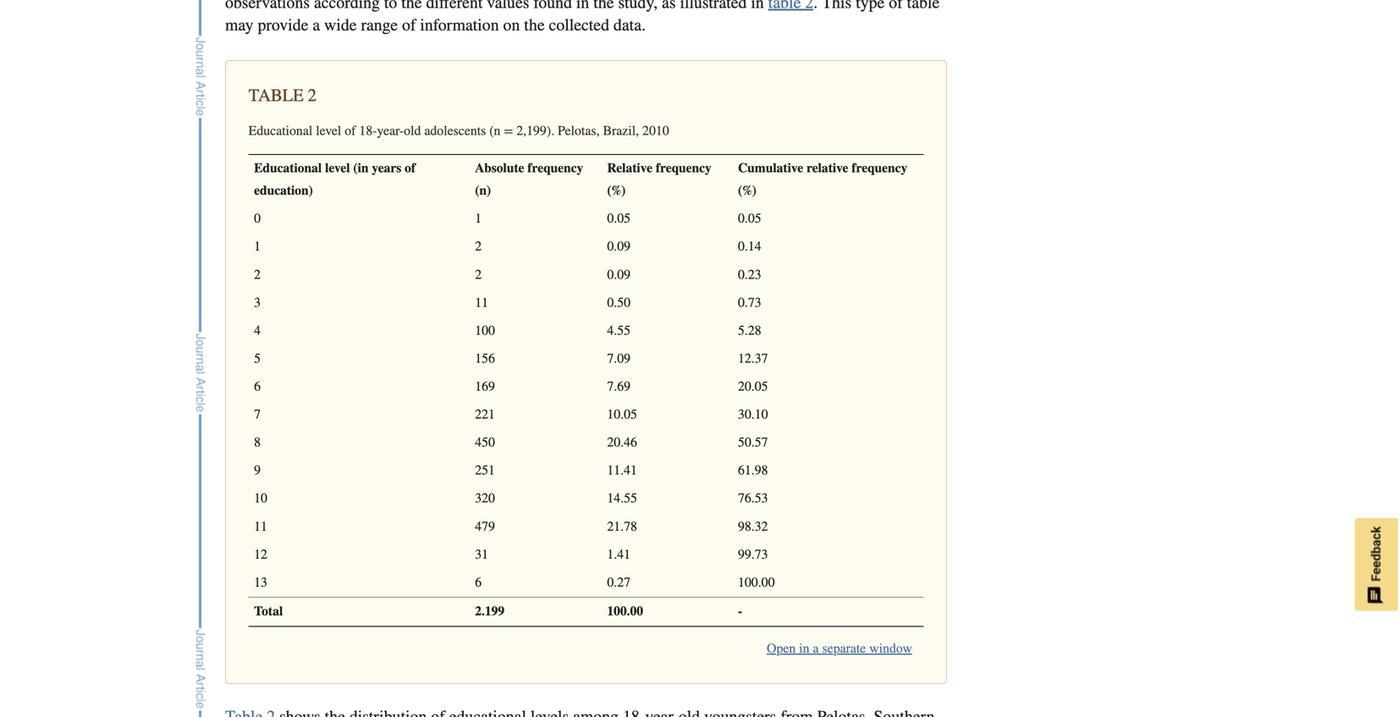 Task type: vqa. For each thing, say whether or not it's contained in the screenshot.
'a' to the right
yes



Task type: locate. For each thing, give the bounding box(es) containing it.
0 vertical spatial level
[[316, 121, 341, 141]]

educational inside educational level (in years of education)
[[254, 158, 322, 179]]

0.05 up 0.14
[[738, 209, 762, 229]]

frequency inside relative frequency (%)
[[656, 158, 712, 179]]

2 0.05 from the left
[[738, 209, 762, 229]]

0 vertical spatial a
[[313, 13, 320, 38]]

0 horizontal spatial a
[[313, 13, 320, 38]]

1 down 0
[[254, 237, 261, 257]]

1 vertical spatial level
[[325, 158, 350, 179]]

a right in
[[813, 639, 819, 659]]

wide
[[324, 13, 357, 38]]

a left wide
[[313, 13, 320, 38]]

0 horizontal spatial 1
[[254, 237, 261, 257]]

0.09
[[607, 237, 631, 257], [607, 265, 631, 285]]

1 (%) from the left
[[607, 181, 626, 201]]

0.09 for 0.14
[[607, 237, 631, 257]]

frequency right relative on the top
[[852, 158, 908, 179]]

(%) inside relative frequency (%)
[[607, 181, 626, 201]]

7.69
[[607, 377, 631, 397]]

frequency for absolute frequency (n)
[[528, 158, 584, 179]]

1 horizontal spatial 0.05
[[738, 209, 762, 229]]

open in a separate window
[[767, 639, 913, 659]]

.
[[814, 0, 818, 15]]

on
[[503, 13, 520, 38]]

0 vertical spatial educational
[[249, 121, 313, 141]]

level left the (in
[[325, 158, 350, 179]]

0 vertical spatial 0.09
[[607, 237, 631, 257]]

(%)
[[607, 181, 626, 201], [738, 181, 757, 201]]

13
[[254, 573, 267, 593]]

of right the years
[[405, 158, 416, 179]]

3 frequency from the left
[[852, 158, 908, 179]]

169
[[475, 377, 495, 397]]

320
[[475, 489, 495, 509]]

11.41
[[607, 461, 637, 481]]

0
[[254, 209, 261, 229]]

12.37
[[738, 349, 768, 369]]

251
[[475, 461, 495, 481]]

0 horizontal spatial 0.05
[[607, 209, 631, 229]]

0.23
[[738, 265, 762, 285]]

11 up 100
[[475, 293, 489, 313]]

adolescents
[[424, 121, 486, 141]]

0 vertical spatial 6
[[254, 377, 261, 397]]

2 (%) from the left
[[738, 181, 757, 201]]

educational up education)
[[254, 158, 322, 179]]

100.00
[[738, 573, 775, 593], [607, 601, 643, 622]]

1 horizontal spatial 11
[[475, 293, 489, 313]]

0 horizontal spatial 11
[[254, 517, 267, 537]]

(%) down relative
[[607, 181, 626, 201]]

100.00 down 0.27
[[607, 601, 643, 622]]

2 frequency from the left
[[656, 158, 712, 179]]

(n
[[490, 121, 501, 141]]

6 down 5
[[254, 377, 261, 397]]

absolute frequency (n)
[[475, 158, 584, 201]]

type
[[856, 0, 885, 15]]

1 horizontal spatial 6
[[475, 573, 482, 593]]

6
[[254, 377, 261, 397], [475, 573, 482, 593]]

100.00 down 99.73
[[738, 573, 775, 593]]

2
[[308, 83, 316, 109], [475, 237, 482, 257], [254, 265, 261, 285], [475, 265, 482, 285]]

1 0.09 from the top
[[607, 237, 631, 257]]

of
[[889, 0, 903, 15], [402, 13, 416, 38], [345, 121, 356, 141], [405, 158, 416, 179]]

level left 18-
[[316, 121, 341, 141]]

educational
[[249, 121, 313, 141], [254, 158, 322, 179]]

frequency down 2,199).
[[528, 158, 584, 179]]

0.27
[[607, 573, 631, 593]]

pelotas,
[[558, 121, 600, 141]]

0 horizontal spatial 100.00
[[607, 601, 643, 622]]

window
[[870, 639, 913, 659]]

1 vertical spatial a
[[813, 639, 819, 659]]

11
[[475, 293, 489, 313], [254, 517, 267, 537]]

1 down (n)
[[475, 209, 482, 229]]

4.55
[[607, 321, 631, 341]]

frequency inside absolute frequency (n)
[[528, 158, 584, 179]]

1 frequency from the left
[[528, 158, 584, 179]]

relative frequency (%)
[[607, 158, 712, 201]]

2 horizontal spatial frequency
[[852, 158, 908, 179]]

1 0.05 from the left
[[607, 209, 631, 229]]

4
[[254, 321, 261, 341]]

brazil,
[[603, 121, 639, 141]]

61.98
[[738, 461, 768, 481]]

50.57
[[738, 433, 768, 453]]

1 horizontal spatial 100.00
[[738, 573, 775, 593]]

table
[[249, 83, 304, 109]]

educational down table 2 on the left
[[249, 121, 313, 141]]

open
[[767, 639, 796, 659]]

11 down 10
[[254, 517, 267, 537]]

level inside educational level (in years of education)
[[325, 158, 350, 179]]

a
[[313, 13, 320, 38], [813, 639, 819, 659]]

educational for educational level of 18-year-old adolescents (n = 2,199). pelotas, brazil, 2010
[[249, 121, 313, 141]]

0.05
[[607, 209, 631, 229], [738, 209, 762, 229]]

1 vertical spatial educational
[[254, 158, 322, 179]]

0.05 down relative
[[607, 209, 631, 229]]

2 0.09 from the top
[[607, 265, 631, 285]]

10.05
[[607, 405, 637, 425]]

(%) down cumulative
[[738, 181, 757, 201]]

0 horizontal spatial frequency
[[528, 158, 584, 179]]

year-
[[377, 121, 404, 141]]

1 horizontal spatial frequency
[[656, 158, 712, 179]]

221
[[475, 405, 495, 425]]

0 horizontal spatial (%)
[[607, 181, 626, 201]]

1 horizontal spatial (%)
[[738, 181, 757, 201]]

level
[[316, 121, 341, 141], [325, 158, 350, 179]]

1 vertical spatial 100.00
[[607, 601, 643, 622]]

frequency for relative frequency (%)
[[656, 158, 712, 179]]

1 vertical spatial 1
[[254, 237, 261, 257]]

0 vertical spatial 1
[[475, 209, 482, 229]]

20.46
[[607, 433, 637, 453]]

frequency down "2010"
[[656, 158, 712, 179]]

1 vertical spatial 6
[[475, 573, 482, 593]]

76.53
[[738, 489, 768, 509]]

of inside educational level (in years of education)
[[405, 158, 416, 179]]

0 horizontal spatial 6
[[254, 377, 261, 397]]

0.50
[[607, 293, 631, 313]]

156
[[475, 349, 495, 369]]

absolute
[[475, 158, 524, 179]]

of right type in the top of the page
[[889, 0, 903, 15]]

1 vertical spatial 0.09
[[607, 265, 631, 285]]

20.05
[[738, 377, 768, 397]]

table 2
[[249, 83, 316, 109]]

6 down 31
[[475, 573, 482, 593]]

frequency
[[528, 158, 584, 179], [656, 158, 712, 179], [852, 158, 908, 179]]

5.28
[[738, 321, 762, 341]]



Task type: describe. For each thing, give the bounding box(es) containing it.
old
[[404, 121, 421, 141]]

0.09 for 0.23
[[607, 265, 631, 285]]

of left 18-
[[345, 121, 356, 141]]

educational for educational level (in years of education)
[[254, 158, 322, 179]]

2 up 100
[[475, 265, 482, 285]]

2010
[[643, 121, 669, 141]]

provide
[[258, 13, 309, 38]]

2 down (n)
[[475, 237, 482, 257]]

relative
[[607, 158, 653, 179]]

2 up '3'
[[254, 265, 261, 285]]

1 horizontal spatial 1
[[475, 209, 482, 229]]

education)
[[254, 181, 313, 201]]

3
[[254, 293, 261, 313]]

years
[[372, 158, 402, 179]]

0.73
[[738, 293, 762, 313]]

table
[[907, 0, 940, 15]]

10
[[254, 489, 267, 509]]

. this type of table may provide a wide range of information on the collected data.
[[225, 0, 940, 38]]

this
[[822, 0, 852, 15]]

-
[[738, 601, 743, 622]]

7.09
[[607, 349, 631, 369]]

12
[[254, 545, 267, 565]]

31
[[475, 545, 489, 565]]

level for (in
[[325, 158, 350, 179]]

0 vertical spatial 100.00
[[738, 573, 775, 593]]

in
[[799, 639, 810, 659]]

0 vertical spatial 11
[[475, 293, 489, 313]]

may
[[225, 13, 254, 38]]

5
[[254, 349, 261, 369]]

1 vertical spatial 11
[[254, 517, 267, 537]]

8
[[254, 433, 261, 453]]

level for of
[[316, 121, 341, 141]]

a inside . this type of table may provide a wide range of information on the collected data.
[[313, 13, 320, 38]]

21.78
[[607, 517, 637, 537]]

cumulative
[[738, 158, 804, 179]]

range
[[361, 13, 398, 38]]

1.41
[[607, 545, 631, 565]]

479
[[475, 517, 495, 537]]

2 right table
[[308, 83, 316, 109]]

open in a separate window link
[[767, 639, 913, 659]]

collected
[[549, 13, 610, 38]]

the
[[524, 13, 545, 38]]

relative
[[807, 158, 849, 179]]

frequency inside cumulative relative frequency (%)
[[852, 158, 908, 179]]

0.14
[[738, 237, 762, 257]]

cumulative relative frequency (%)
[[738, 158, 908, 201]]

(in
[[353, 158, 369, 179]]

(%) inside cumulative relative frequency (%)
[[738, 181, 757, 201]]

separate
[[823, 639, 866, 659]]

total
[[254, 601, 283, 622]]

data.
[[614, 13, 646, 38]]

14.55
[[607, 489, 637, 509]]

of right "range"
[[402, 13, 416, 38]]

tell us what you think! image
[[1355, 518, 1399, 611]]

450
[[475, 433, 495, 453]]

2,199).
[[517, 121, 555, 141]]

30.10
[[738, 405, 768, 425]]

=
[[504, 121, 513, 141]]

18-
[[359, 121, 377, 141]]

100
[[475, 321, 495, 341]]

1 horizontal spatial a
[[813, 639, 819, 659]]

(n)
[[475, 181, 491, 201]]

2.199
[[475, 601, 505, 622]]

99.73
[[738, 545, 768, 565]]

information
[[420, 13, 499, 38]]

7
[[254, 405, 261, 425]]

9
[[254, 461, 261, 481]]

educational level of 18-year-old adolescents (n = 2,199). pelotas, brazil, 2010
[[249, 121, 669, 141]]

educational level (in years of education)
[[254, 158, 416, 201]]

98.32
[[738, 517, 768, 537]]



